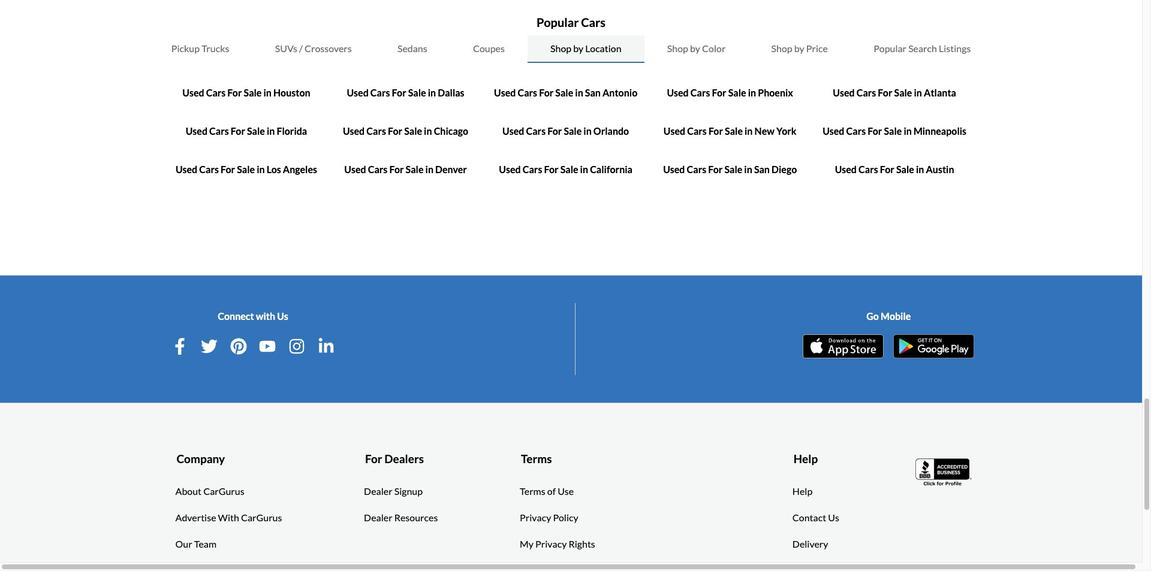 Task type: vqa. For each thing, say whether or not it's contained in the screenshot.
SHOP BY PRICE
yes



Task type: describe. For each thing, give the bounding box(es) containing it.
for left dealers
[[365, 452, 382, 466]]

cars for used cars for sale in california
[[523, 164, 542, 175]]

search
[[909, 43, 937, 54]]

for for used cars for sale in houston
[[228, 87, 242, 99]]

for for used cars for sale in san antonio
[[539, 87, 554, 99]]

for for used cars for sale in atlanta
[[878, 87, 893, 99]]

used cars for sale in san diego link
[[663, 164, 797, 175]]

about cargurus link
[[175, 485, 244, 499]]

delivery link
[[793, 537, 829, 552]]

sale for used cars for sale in phoenix
[[729, 87, 746, 99]]

san for diego
[[754, 164, 770, 175]]

shop for shop by price
[[772, 43, 793, 54]]

dealer signup
[[364, 486, 423, 497]]

used cars for sale in austin
[[835, 164, 955, 175]]

used cars for sale in denver link
[[344, 164, 467, 175]]

go mobile
[[867, 311, 911, 322]]

houston
[[273, 87, 310, 99]]

crossovers
[[305, 43, 352, 54]]

connect with us
[[218, 311, 288, 322]]

company
[[177, 452, 225, 466]]

used cars for sale in california link
[[499, 164, 633, 175]]

used cars for sale in orlando
[[503, 126, 629, 137]]

york
[[777, 126, 797, 137]]

for for used cars for sale in austin
[[880, 164, 895, 175]]

our
[[175, 539, 192, 550]]

by for price
[[795, 43, 805, 54]]

used cars for sale in atlanta
[[833, 87, 957, 99]]

sale for used cars for sale in san antonio
[[556, 87, 574, 99]]

cars for used cars for sale in chicago
[[367, 126, 386, 137]]

signup
[[394, 486, 423, 497]]

used cars for sale in phoenix link
[[667, 87, 793, 99]]

sale for used cars for sale in denver
[[406, 164, 424, 175]]

sale for used cars for sale in orlando
[[564, 126, 582, 137]]

in for used cars for sale in dallas
[[428, 87, 436, 99]]

used cars for sale in san antonio link
[[494, 87, 638, 99]]

cars for used cars for sale in denver
[[368, 164, 388, 175]]

advertise with cargurus
[[175, 512, 282, 524]]

used cars for sale in chicago
[[343, 126, 469, 137]]

used cars for sale in los angeles link
[[176, 164, 317, 175]]

sale for used cars for sale in atlanta
[[895, 87, 912, 99]]

used cars for sale in dallas
[[347, 87, 465, 99]]

used cars for sale in florida link
[[186, 126, 307, 137]]

dealer resources
[[364, 512, 438, 524]]

used cars for sale in florida
[[186, 126, 307, 137]]

for for used cars for sale in minneapolis
[[868, 126, 882, 137]]

contact us
[[793, 512, 840, 524]]

price
[[807, 43, 828, 54]]

sale for used cars for sale in california
[[561, 164, 578, 175]]

cars for used cars for sale in florida
[[209, 126, 229, 137]]

cars for used cars for sale in orlando
[[526, 126, 546, 137]]

dealer for dealer signup
[[364, 486, 393, 497]]

los
[[267, 164, 281, 175]]

for for used cars for sale in los angeles
[[221, 164, 235, 175]]

with
[[218, 512, 239, 524]]

dallas
[[438, 87, 465, 99]]

contact
[[793, 512, 827, 524]]

0 vertical spatial us
[[277, 311, 288, 322]]

for for used cars for sale in denver
[[389, 164, 404, 175]]

in for used cars for sale in new york
[[745, 126, 753, 137]]

in for used cars for sale in denver
[[426, 164, 434, 175]]

youtube image
[[259, 339, 276, 355]]

cars for used cars for sale in dallas
[[371, 87, 390, 99]]

0 vertical spatial help
[[794, 452, 818, 466]]

used cars for sale in los angeles
[[176, 164, 317, 175]]

used for used cars for sale in california
[[499, 164, 521, 175]]

shop by color
[[667, 43, 726, 54]]

used for used cars for sale in orlando
[[503, 126, 524, 137]]

antonio
[[603, 87, 638, 99]]

0 vertical spatial privacy
[[520, 512, 551, 524]]

by for color
[[690, 43, 700, 54]]

new
[[755, 126, 775, 137]]

used cars for sale in minneapolis
[[823, 126, 967, 137]]

advertise with cargurus link
[[175, 511, 282, 525]]

sale for used cars for sale in dallas
[[408, 87, 426, 99]]

used cars for sale in atlanta link
[[833, 87, 957, 99]]

our team link
[[175, 537, 217, 552]]

used for used cars for sale in florida
[[186, 126, 208, 137]]

cars for used cars for sale in los angeles
[[199, 164, 219, 175]]

sale for used cars for sale in new york
[[725, 126, 743, 137]]

cars for used cars for sale in new york
[[687, 126, 707, 137]]

privacy policy link
[[520, 511, 579, 525]]

instagram image
[[289, 339, 305, 355]]

/
[[299, 43, 303, 54]]

by for location
[[574, 43, 584, 54]]

in for used cars for sale in san diego
[[745, 164, 753, 175]]

diego
[[772, 164, 797, 175]]

used cars for sale in new york
[[664, 126, 797, 137]]

used cars for sale in phoenix
[[667, 87, 793, 99]]

contact us link
[[793, 511, 840, 525]]

policy
[[553, 512, 579, 524]]

chicago
[[434, 126, 469, 137]]

popular for popular search listings
[[874, 43, 907, 54]]

terms for terms of use
[[520, 486, 546, 497]]

my privacy rights
[[520, 539, 595, 550]]

angeles
[[283, 164, 317, 175]]

shop for shop by location
[[551, 43, 572, 54]]

rights
[[569, 539, 595, 550]]

cars for used cars for sale in houston
[[206, 87, 226, 99]]

1 vertical spatial cargurus
[[241, 512, 282, 524]]

sedans
[[398, 43, 427, 54]]

used for used cars for sale in new york
[[664, 126, 686, 137]]

shop for shop by color
[[667, 43, 688, 54]]

linkedin image
[[318, 339, 335, 355]]

1 vertical spatial privacy
[[536, 539, 567, 550]]

with
[[256, 311, 275, 322]]

suvs / crossovers
[[275, 43, 352, 54]]

about cargurus
[[175, 486, 244, 497]]

mobile
[[881, 311, 911, 322]]

for for used cars for sale in phoenix
[[712, 87, 727, 99]]

for dealers
[[365, 452, 424, 466]]

color
[[702, 43, 726, 54]]

for for used cars for sale in new york
[[709, 126, 723, 137]]

my privacy rights link
[[520, 537, 595, 552]]

cars for popular cars
[[581, 15, 606, 30]]

popular search listings
[[874, 43, 971, 54]]



Task type: locate. For each thing, give the bounding box(es) containing it.
terms up terms of use
[[521, 452, 552, 466]]

for for used cars for sale in dallas
[[392, 87, 406, 99]]

for up used cars for sale in orlando 'link'
[[539, 87, 554, 99]]

in for used cars for sale in los angeles
[[257, 164, 265, 175]]

for for used cars for sale in california
[[544, 164, 559, 175]]

for up used cars for sale in new york
[[712, 87, 727, 99]]

1 horizontal spatial us
[[828, 512, 840, 524]]

for down used cars for sale in minneapolis
[[880, 164, 895, 175]]

download on the app store image
[[803, 335, 884, 359]]

cars down used cars for sale in phoenix on the right of the page
[[687, 126, 707, 137]]

in left "diego"
[[745, 164, 753, 175]]

used cars for sale in orlando link
[[503, 126, 629, 137]]

sale left florida
[[247, 126, 265, 137]]

used for used cars for sale in phoenix
[[667, 87, 689, 99]]

dealer down dealer signup link
[[364, 512, 393, 524]]

2 by from the left
[[690, 43, 700, 54]]

dealers
[[385, 452, 424, 466]]

sale for used cars for sale in austin
[[897, 164, 915, 175]]

sale
[[244, 87, 262, 99], [408, 87, 426, 99], [556, 87, 574, 99], [729, 87, 746, 99], [895, 87, 912, 99], [247, 126, 265, 137], [404, 126, 422, 137], [564, 126, 582, 137], [725, 126, 743, 137], [884, 126, 902, 137], [237, 164, 255, 175], [406, 164, 424, 175], [561, 164, 578, 175], [725, 164, 743, 175], [897, 164, 915, 175]]

for down used cars for sale in san antonio link
[[548, 126, 562, 137]]

us right contact
[[828, 512, 840, 524]]

by left location
[[574, 43, 584, 54]]

sale left the atlanta
[[895, 87, 912, 99]]

0 vertical spatial popular
[[537, 15, 579, 30]]

coupes
[[473, 43, 505, 54]]

for up used cars for sale in chicago link
[[392, 87, 406, 99]]

for up used cars for sale in austin
[[868, 126, 882, 137]]

click for the bbb business review of this auto listing service in cambridge ma image
[[916, 458, 973, 488]]

0 horizontal spatial popular
[[537, 15, 579, 30]]

in for used cars for sale in austin
[[916, 164, 924, 175]]

cars for used cars for sale in austin
[[859, 164, 878, 175]]

minneapolis
[[914, 126, 967, 137]]

0 vertical spatial cargurus
[[203, 486, 244, 497]]

for for used cars for sale in orlando
[[548, 126, 562, 137]]

advertise
[[175, 512, 216, 524]]

used for used cars for sale in san diego
[[663, 164, 685, 175]]

sale for used cars for sale in minneapolis
[[884, 126, 902, 137]]

san left the antonio
[[585, 87, 601, 99]]

in for used cars for sale in houston
[[264, 87, 272, 99]]

cars for used cars for sale in san antonio
[[518, 87, 537, 99]]

used cars for sale in san diego
[[663, 164, 797, 175]]

trucks
[[202, 43, 229, 54]]

sale left los
[[237, 164, 255, 175]]

used for used cars for sale in los angeles
[[176, 164, 197, 175]]

2 horizontal spatial by
[[795, 43, 805, 54]]

in left minneapolis
[[904, 126, 912, 137]]

used for used cars for sale in austin
[[835, 164, 857, 175]]

cars down used cars for sale in chicago link
[[368, 164, 388, 175]]

privacy right my
[[536, 539, 567, 550]]

for for used cars for sale in florida
[[231, 126, 245, 137]]

sale for used cars for sale in san diego
[[725, 164, 743, 175]]

in left "new"
[[745, 126, 753, 137]]

cars up shop by location on the top
[[581, 15, 606, 30]]

get it on google play image
[[894, 335, 975, 359]]

1 horizontal spatial by
[[690, 43, 700, 54]]

in left the orlando
[[584, 126, 592, 137]]

1 horizontal spatial shop
[[667, 43, 688, 54]]

cars for used cars for sale in atlanta
[[857, 87, 876, 99]]

atlanta
[[924, 87, 957, 99]]

0 vertical spatial dealer
[[364, 486, 393, 497]]

dealer signup link
[[364, 485, 423, 499]]

2 horizontal spatial shop
[[772, 43, 793, 54]]

used for used cars for sale in dallas
[[347, 87, 369, 99]]

terms inside terms of use link
[[520, 486, 546, 497]]

help link
[[793, 485, 813, 499]]

terms for terms
[[521, 452, 552, 466]]

in left los
[[257, 164, 265, 175]]

cars down used cars for sale in houston
[[209, 126, 229, 137]]

in for used cars for sale in florida
[[267, 126, 275, 137]]

us inside "link"
[[828, 512, 840, 524]]

for down used cars for sale in florida link
[[221, 164, 235, 175]]

go
[[867, 311, 879, 322]]

sale left chicago
[[404, 126, 422, 137]]

in left california
[[580, 164, 588, 175]]

privacy policy
[[520, 512, 579, 524]]

california
[[590, 164, 633, 175]]

0 vertical spatial terms
[[521, 452, 552, 466]]

in left phoenix
[[748, 87, 756, 99]]

shop by location
[[551, 43, 622, 54]]

for down used cars for sale in new york link
[[708, 164, 723, 175]]

san for antonio
[[585, 87, 601, 99]]

used
[[182, 87, 204, 99], [347, 87, 369, 99], [494, 87, 516, 99], [667, 87, 689, 99], [833, 87, 855, 99], [186, 126, 208, 137], [343, 126, 365, 137], [503, 126, 524, 137], [664, 126, 686, 137], [823, 126, 845, 137], [176, 164, 197, 175], [344, 164, 366, 175], [499, 164, 521, 175], [663, 164, 685, 175], [835, 164, 857, 175]]

1 vertical spatial san
[[754, 164, 770, 175]]

for for used cars for sale in san diego
[[708, 164, 723, 175]]

for up used cars for sale in florida link
[[228, 87, 242, 99]]

by left "price"
[[795, 43, 805, 54]]

in up used cars for sale in orlando
[[575, 87, 583, 99]]

cargurus right "with"
[[241, 512, 282, 524]]

sale up used cars for sale in florida
[[244, 87, 262, 99]]

0 horizontal spatial by
[[574, 43, 584, 54]]

orlando
[[594, 126, 629, 137]]

cars
[[581, 15, 606, 30], [206, 87, 226, 99], [371, 87, 390, 99], [518, 87, 537, 99], [691, 87, 710, 99], [857, 87, 876, 99], [209, 126, 229, 137], [367, 126, 386, 137], [526, 126, 546, 137], [687, 126, 707, 137], [847, 126, 866, 137], [199, 164, 219, 175], [368, 164, 388, 175], [523, 164, 542, 175], [687, 164, 707, 175], [859, 164, 878, 175]]

terms of use
[[520, 486, 574, 497]]

cars down used cars for sale in orlando 'link'
[[523, 164, 542, 175]]

denver
[[435, 164, 467, 175]]

for
[[228, 87, 242, 99], [392, 87, 406, 99], [539, 87, 554, 99], [712, 87, 727, 99], [878, 87, 893, 99], [231, 126, 245, 137], [388, 126, 403, 137], [548, 126, 562, 137], [709, 126, 723, 137], [868, 126, 882, 137], [221, 164, 235, 175], [389, 164, 404, 175], [544, 164, 559, 175], [708, 164, 723, 175], [880, 164, 895, 175], [365, 452, 382, 466]]

popular
[[537, 15, 579, 30], [874, 43, 907, 54]]

sale left denver on the left
[[406, 164, 424, 175]]

in for used cars for sale in phoenix
[[748, 87, 756, 99]]

facebook image
[[172, 339, 188, 355]]

by left the color
[[690, 43, 700, 54]]

privacy up my
[[520, 512, 551, 524]]

in left denver on the left
[[426, 164, 434, 175]]

for up used cars for sale in minneapolis
[[878, 87, 893, 99]]

popular for popular cars
[[537, 15, 579, 30]]

1 dealer from the top
[[364, 486, 393, 497]]

0 horizontal spatial us
[[277, 311, 288, 322]]

shop
[[551, 43, 572, 54], [667, 43, 688, 54], [772, 43, 793, 54]]

phoenix
[[758, 87, 793, 99]]

cargurus up "with"
[[203, 486, 244, 497]]

1 vertical spatial us
[[828, 512, 840, 524]]

cars up used cars for sale in austin
[[847, 126, 866, 137]]

in left chicago
[[424, 126, 432, 137]]

team
[[194, 539, 217, 550]]

florida
[[277, 126, 307, 137]]

for down used cars for sale in chicago
[[389, 164, 404, 175]]

by
[[574, 43, 584, 54], [690, 43, 700, 54], [795, 43, 805, 54]]

sale left the orlando
[[564, 126, 582, 137]]

cars for used cars for sale in phoenix
[[691, 87, 710, 99]]

privacy
[[520, 512, 551, 524], [536, 539, 567, 550]]

used cars for sale in dallas link
[[347, 87, 465, 99]]

in for used cars for sale in california
[[580, 164, 588, 175]]

pinterest image
[[230, 339, 247, 355]]

in for used cars for sale in chicago
[[424, 126, 432, 137]]

used for used cars for sale in atlanta
[[833, 87, 855, 99]]

cars down used cars for sale in san antonio
[[526, 126, 546, 137]]

sale for used cars for sale in los angeles
[[237, 164, 255, 175]]

in left houston
[[264, 87, 272, 99]]

in for used cars for sale in san antonio
[[575, 87, 583, 99]]

sale for used cars for sale in chicago
[[404, 126, 422, 137]]

used cars for sale in austin link
[[835, 164, 955, 175]]

cars down used cars for sale in new york link
[[687, 164, 707, 175]]

0 horizontal spatial shop
[[551, 43, 572, 54]]

in for used cars for sale in orlando
[[584, 126, 592, 137]]

in for used cars for sale in atlanta
[[914, 87, 922, 99]]

san left "diego"
[[754, 164, 770, 175]]

sale up used cars for sale in orlando 'link'
[[556, 87, 574, 99]]

in for used cars for sale in minneapolis
[[904, 126, 912, 137]]

cars down used cars for sale in florida
[[199, 164, 219, 175]]

sale down used cars for sale in new york link
[[725, 164, 743, 175]]

popular left 'search'
[[874, 43, 907, 54]]

used for used cars for sale in denver
[[344, 164, 366, 175]]

used cars for sale in chicago link
[[343, 126, 469, 137]]

used cars for sale in new york link
[[664, 126, 797, 137]]

in left florida
[[267, 126, 275, 137]]

delivery
[[793, 539, 829, 550]]

help
[[794, 452, 818, 466], [793, 486, 813, 497]]

help up contact
[[793, 486, 813, 497]]

sale left "new"
[[725, 126, 743, 137]]

for down used cars for sale in phoenix on the right of the page
[[709, 126, 723, 137]]

cars down "used cars for sale in minneapolis" link
[[859, 164, 878, 175]]

used for used cars for sale in minneapolis
[[823, 126, 845, 137]]

sale for used cars for sale in florida
[[247, 126, 265, 137]]

cars down shop by color
[[691, 87, 710, 99]]

0 horizontal spatial san
[[585, 87, 601, 99]]

1 vertical spatial dealer
[[364, 512, 393, 524]]

used cars for sale in california
[[499, 164, 633, 175]]

1 vertical spatial help
[[793, 486, 813, 497]]

location
[[586, 43, 622, 54]]

suvs
[[275, 43, 297, 54]]

for down used cars for sale in dallas
[[388, 126, 403, 137]]

used cars for sale in houston link
[[182, 87, 310, 99]]

1 vertical spatial terms
[[520, 486, 546, 497]]

shop left the color
[[667, 43, 688, 54]]

my
[[520, 539, 534, 550]]

cars down used cars for sale in dallas link
[[367, 126, 386, 137]]

3 shop from the left
[[772, 43, 793, 54]]

for down used cars for sale in houston
[[231, 126, 245, 137]]

used for used cars for sale in houston
[[182, 87, 204, 99]]

twitter image
[[201, 339, 218, 355]]

sale left austin
[[897, 164, 915, 175]]

cars up used cars for sale in chicago
[[371, 87, 390, 99]]

used cars for sale in denver
[[344, 164, 467, 175]]

dealer resources link
[[364, 511, 438, 525]]

cars down trucks
[[206, 87, 226, 99]]

dealer left signup
[[364, 486, 393, 497]]

1 horizontal spatial san
[[754, 164, 770, 175]]

1 vertical spatial popular
[[874, 43, 907, 54]]

pickup trucks
[[171, 43, 229, 54]]

used for used cars for sale in chicago
[[343, 126, 365, 137]]

use
[[558, 486, 574, 497]]

for down used cars for sale in orlando 'link'
[[544, 164, 559, 175]]

used cars for sale in houston
[[182, 87, 310, 99]]

sale down used cars for sale in orlando
[[561, 164, 578, 175]]

2 dealer from the top
[[364, 512, 393, 524]]

help up 'help' link
[[794, 452, 818, 466]]

used cars for sale in minneapolis link
[[823, 126, 967, 137]]

1 by from the left
[[574, 43, 584, 54]]

sale for used cars for sale in houston
[[244, 87, 262, 99]]

of
[[547, 486, 556, 497]]

2 shop from the left
[[667, 43, 688, 54]]

dealer for dealer resources
[[364, 512, 393, 524]]

for for used cars for sale in chicago
[[388, 126, 403, 137]]

connect
[[218, 311, 254, 322]]

used for used cars for sale in san antonio
[[494, 87, 516, 99]]

in left the atlanta
[[914, 87, 922, 99]]

cars up "used cars for sale in minneapolis" link
[[857, 87, 876, 99]]

1 shop from the left
[[551, 43, 572, 54]]

terms
[[521, 452, 552, 466], [520, 486, 546, 497]]

terms left the of
[[520, 486, 546, 497]]

our team
[[175, 539, 217, 550]]

1 horizontal spatial popular
[[874, 43, 907, 54]]

cars for used cars for sale in minneapolis
[[847, 126, 866, 137]]

about
[[175, 486, 202, 497]]

popular up shop by location on the top
[[537, 15, 579, 30]]

cars for used cars for sale in san diego
[[687, 164, 707, 175]]

shop down popular cars
[[551, 43, 572, 54]]

0 vertical spatial san
[[585, 87, 601, 99]]

sale left phoenix
[[729, 87, 746, 99]]

sale left dallas
[[408, 87, 426, 99]]

pickup
[[171, 43, 200, 54]]

sale up used cars for sale in austin
[[884, 126, 902, 137]]

cars up used cars for sale in orlando
[[518, 87, 537, 99]]

in left dallas
[[428, 87, 436, 99]]

shop by price
[[772, 43, 828, 54]]

3 by from the left
[[795, 43, 805, 54]]

popular cars
[[537, 15, 606, 30]]

listings
[[939, 43, 971, 54]]

in left austin
[[916, 164, 924, 175]]

shop left "price"
[[772, 43, 793, 54]]

us right with
[[277, 311, 288, 322]]

in
[[264, 87, 272, 99], [428, 87, 436, 99], [575, 87, 583, 99], [748, 87, 756, 99], [914, 87, 922, 99], [267, 126, 275, 137], [424, 126, 432, 137], [584, 126, 592, 137], [745, 126, 753, 137], [904, 126, 912, 137], [257, 164, 265, 175], [426, 164, 434, 175], [580, 164, 588, 175], [745, 164, 753, 175], [916, 164, 924, 175]]

used cars for sale in san antonio
[[494, 87, 638, 99]]

resources
[[394, 512, 438, 524]]



